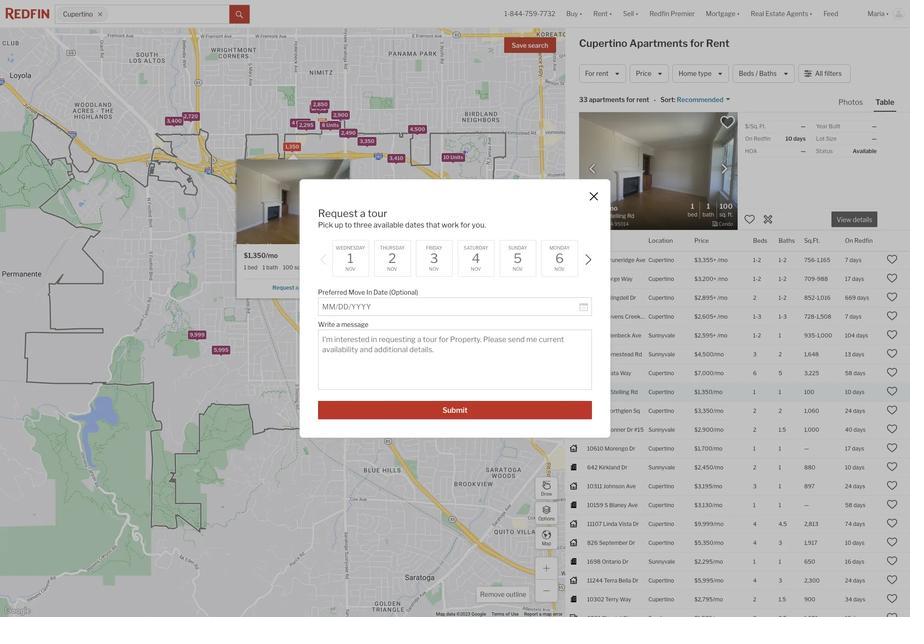 Task type: locate. For each thing, give the bounding box(es) containing it.
17
[[846, 275, 851, 282], [846, 445, 851, 452]]

3 sunnyvale from the top
[[649, 426, 675, 433]]

3 inside friday 3 nov
[[430, 251, 439, 266]]

cupertino left $3,130 in the bottom of the page
[[649, 502, 675, 508]]

0 horizontal spatial for
[[461, 221, 471, 230]]

1 vertical spatial 58
[[846, 502, 853, 508]]

request inside request a tour pick up to three available dates that work for you.
[[318, 207, 358, 219]]

a for request a tour pick up to three available dates that work for you.
[[360, 207, 366, 219]]

1 horizontal spatial 5
[[779, 370, 783, 376]]

1 7 days from the top
[[846, 256, 862, 263]]

favorite this home image for 1,060
[[887, 405, 898, 416]]

3,130
[[383, 237, 396, 243]]

1 horizontal spatial request
[[318, 207, 358, 219]]

0 horizontal spatial photo of 10827 n stelling rd, cupertino, ca 95014 image
[[237, 159, 350, 244]]

1 horizontal spatial redfin
[[754, 135, 771, 142]]

/mo up $9,999 /mo
[[713, 502, 723, 508]]

1 horizontal spatial 6
[[754, 370, 757, 376]]

/mo for 7375 rollingdell dr
[[718, 294, 728, 301]]

790 e homestead rd
[[587, 351, 642, 358]]

4 inside map region
[[292, 119, 295, 126]]

1 vertical spatial for
[[627, 96, 635, 104]]

9 favorite this home image from the top
[[887, 480, 898, 491]]

request inside button
[[273, 284, 295, 291]]

0 horizontal spatial redfin
[[650, 10, 670, 18]]

7 for 1,165
[[846, 256, 849, 263]]

recommended button
[[676, 95, 731, 104]]

0 vertical spatial $1,350 /mo
[[244, 252, 278, 259]]

/mo for 10311 johnson ave
[[713, 483, 723, 490]]

cupertino right sq
[[649, 407, 675, 414]]

1 vertical spatial 24 days
[[846, 483, 866, 490]]

1 1.5 from the top
[[779, 426, 786, 433]]

request up up
[[318, 207, 358, 219]]

100 inside dialog
[[283, 264, 293, 271]]

1 vertical spatial request
[[273, 284, 295, 291]]

ave right johnson
[[626, 483, 636, 490]]

2 17 days from the top
[[846, 445, 865, 452]]

24 for 1,060
[[846, 407, 852, 414]]

0 vertical spatial 58 days
[[846, 370, 866, 376]]

6 nov from the left
[[555, 266, 565, 272]]

0 vertical spatial 1.5
[[779, 426, 786, 433]]

report
[[525, 612, 538, 617]]

0 vertical spatial price
[[636, 70, 652, 77]]

1 horizontal spatial 1-3
[[779, 313, 787, 320]]

for
[[690, 37, 704, 49], [627, 96, 635, 104], [461, 221, 471, 230]]

6 left next icon on the top of page
[[556, 251, 564, 266]]

— for year built
[[872, 123, 877, 130]]

8 favorite this home image from the top
[[887, 461, 898, 472]]

cupertino up for rent button
[[579, 37, 628, 49]]

way for 10302 terry way
[[620, 596, 632, 603]]

1,000 down 1,508
[[818, 332, 833, 339]]

2 7 from the top
[[846, 313, 849, 320]]

2 vertical spatial redfin
[[855, 237, 873, 244]]

1 vertical spatial on
[[846, 237, 854, 244]]

save search button
[[504, 37, 556, 53]]

1 horizontal spatial tour
[[368, 207, 388, 219]]

a
[[360, 207, 366, 219], [296, 284, 299, 291], [337, 321, 340, 328], [539, 612, 542, 617]]

1 vertical spatial 7 days
[[846, 313, 862, 320]]

september
[[599, 539, 628, 546]]

a up three at the top left of the page
[[360, 207, 366, 219]]

7375
[[587, 294, 601, 301]]

rent inside 33 apartments for rent •
[[637, 96, 650, 104]]

request down 5,350
[[273, 284, 295, 291]]

/mo for 1674 hollenbeck ave
[[718, 332, 728, 339]]

beds inside button
[[739, 70, 755, 77]]

2,180
[[511, 234, 525, 241]]

58 days
[[846, 370, 866, 376], [846, 502, 866, 508]]

three
[[354, 221, 372, 230]]

/mo down $1,700 /mo
[[714, 464, 724, 471]]

1 vertical spatial 58 days
[[846, 502, 866, 508]]

options button
[[535, 502, 558, 525]]

map inside button
[[542, 541, 551, 546]]

0 vertical spatial request
[[318, 207, 358, 219]]

1 vertical spatial $1,350
[[695, 388, 713, 395]]

bella
[[619, 577, 632, 584]]

11 favorite this home image from the top
[[887, 593, 898, 604]]

/mo down $7,000 /mo
[[713, 388, 723, 395]]

3 favorite this home image from the top
[[887, 310, 898, 321]]

0 vertical spatial rd
[[635, 351, 642, 358]]

2,985
[[323, 202, 337, 208]]

redfin
[[650, 10, 670, 18], [754, 135, 771, 142], [855, 237, 873, 244]]

10 days up 16 days
[[846, 539, 865, 546]]

way right forge
[[622, 275, 633, 282]]

0 horizontal spatial baths
[[760, 70, 777, 77]]

33 apartments for rent •
[[579, 96, 656, 104]]

nov inside wednesday 1 nov
[[346, 266, 356, 272]]

nov inside the sunday 5 nov
[[513, 266, 523, 272]]

favorite button image
[[720, 115, 736, 130]]

on redfin down details
[[846, 237, 873, 244]]

3,350
[[360, 138, 375, 144]]

report a map error
[[525, 612, 563, 617]]

s
[[605, 502, 608, 508]]

rd for 10827 n stelling rd
[[631, 388, 638, 395]]

0 vertical spatial 5
[[514, 251, 522, 266]]

2 24 days from the top
[[846, 483, 866, 490]]

on
[[746, 135, 753, 142], [846, 237, 854, 244]]

dialog inside map region
[[237, 154, 350, 298]]

1 24 from the top
[[846, 407, 852, 414]]

4 favorite this home image from the top
[[887, 329, 898, 340]]

1 vertical spatial 6
[[754, 370, 757, 376]]

nov for 6
[[555, 266, 565, 272]]

photo of 10827 n stelling rd, cupertino, ca 95014 image
[[579, 112, 738, 230], [237, 159, 350, 244]]

sunday 5 nov
[[509, 245, 527, 272]]

6 inside monday 6 nov
[[556, 251, 564, 266]]

$1,350 /mo up $3,350 /mo
[[695, 388, 723, 395]]

20284
[[587, 407, 605, 414]]

a inside button
[[296, 284, 299, 291]]

24 days up 34 days
[[846, 577, 866, 584]]

— left year
[[801, 123, 806, 130]]

/mo for 530 la conner dr #15
[[714, 426, 724, 433]]

1 horizontal spatial baths
[[779, 237, 795, 244]]

20691
[[587, 275, 604, 282]]

2 7 days from the top
[[846, 313, 862, 320]]

nov for 1
[[346, 266, 356, 272]]

cupertino left the $3,195
[[649, 483, 675, 490]]

5 sunnyvale from the top
[[649, 558, 675, 565]]

2 favorite this home image from the top
[[887, 291, 898, 302]]

on up hoa
[[746, 135, 753, 142]]

nov down 3,195
[[513, 266, 523, 272]]

/mo right the $3,200+ in the top of the page
[[718, 275, 728, 282]]

0 vertical spatial $1,350
[[244, 252, 266, 259]]

4 right $5,995 /mo
[[754, 577, 757, 584]]

preferred move in date (optional) element
[[318, 284, 588, 298]]

0 vertical spatial way
[[622, 275, 633, 282]]

58 days up 74 days
[[846, 502, 866, 508]]

0 vertical spatial 17
[[846, 275, 851, 282]]

rd for 790 e homestead rd
[[635, 351, 642, 358]]

$5,350 /mo
[[695, 539, 724, 546]]

tour inside request a tour pick up to three available dates that work for you.
[[368, 207, 388, 219]]

days for $9,999 /mo
[[854, 520, 866, 527]]

filters
[[825, 70, 842, 77]]

10 days down 40 days at the right bottom of page
[[846, 464, 865, 471]]

days for $3,195 /mo
[[854, 483, 866, 490]]

home type
[[679, 70, 712, 77]]

/mo down $2,900 /mo
[[713, 445, 723, 452]]

2 horizontal spatial for
[[690, 37, 704, 49]]

/mo inside map region
[[266, 252, 278, 259]]

tour inside button
[[300, 284, 311, 291]]

58 down "13"
[[846, 370, 853, 376]]

2 vertical spatial 24
[[846, 577, 852, 584]]

/mo for 10302 terry way
[[713, 596, 723, 603]]

/mo for 10827 n stelling rd
[[713, 388, 723, 395]]

2 vertical spatial way
[[620, 596, 632, 603]]

0 vertical spatial 100
[[283, 264, 293, 271]]

/mo up $5,350 /mo
[[714, 520, 724, 527]]

dialog
[[237, 154, 350, 298], [300, 179, 611, 438]]

$1,350 up bed
[[244, 252, 266, 259]]

1 vertical spatial 7
[[846, 313, 849, 320]]

1 horizontal spatial map
[[542, 541, 551, 546]]

favorite this home image for 1,917
[[887, 537, 898, 548]]

days for $5,995 /mo
[[854, 577, 866, 584]]

100 for 100
[[805, 388, 815, 395]]

100 for 100 sq ft
[[283, 264, 293, 271]]

3 units
[[331, 335, 349, 342]]

ft
[[302, 264, 306, 271]]

0 vertical spatial 17 days
[[846, 275, 865, 282]]

17 days up 669 days
[[846, 275, 865, 282]]

7
[[846, 256, 849, 263], [846, 313, 849, 320]]

1 horizontal spatial price button
[[695, 230, 709, 251]]

3 nov from the left
[[429, 266, 439, 272]]

7 up the 104 on the right bottom of page
[[846, 313, 849, 320]]

826
[[587, 539, 598, 546]]

morengo
[[605, 445, 628, 452]]

ave down creek
[[632, 332, 642, 339]]

1 58 from the top
[[846, 370, 853, 376]]

sort :
[[661, 96, 676, 104]]

save
[[512, 41, 527, 49]]

/mo for 19500 pruneridge ave
[[718, 256, 728, 263]]

1 vertical spatial tour
[[300, 284, 311, 291]]

forge
[[606, 275, 620, 282]]

0 horizontal spatial rent
[[597, 70, 609, 77]]

1 58 days from the top
[[846, 370, 866, 376]]

1 7 from the top
[[846, 256, 849, 263]]

1 vertical spatial 1.5
[[779, 596, 786, 603]]

4 left 4.5
[[754, 520, 757, 527]]

7 days down on redfin button
[[846, 256, 862, 263]]

beds down 'x-out this home' image
[[754, 237, 768, 244]]

5
[[514, 251, 522, 266], [779, 370, 783, 376]]

map for map data ©2023 google
[[436, 612, 445, 617]]

1,000 down 1,060
[[805, 426, 820, 433]]

0 vertical spatial 24
[[846, 407, 852, 414]]

beds left / on the right top of the page
[[739, 70, 755, 77]]

/mo right $3,355+
[[718, 256, 728, 263]]

dates
[[405, 221, 425, 230]]

$/sq.
[[746, 123, 759, 130]]

0 vertical spatial 7 days
[[846, 256, 862, 263]]

17 days down 40 days at the right bottom of page
[[846, 445, 865, 452]]

/mo up $2,900 /mo
[[714, 407, 724, 414]]

ave
[[636, 256, 646, 263], [632, 332, 642, 339], [626, 483, 636, 490], [628, 502, 638, 508]]

0 horizontal spatial tour
[[300, 284, 311, 291]]

$3,350
[[695, 407, 714, 414]]

1 17 days from the top
[[846, 275, 865, 282]]

dialog containing $1,350
[[237, 154, 350, 298]]

/mo right $2,595+
[[718, 332, 728, 339]]

7 favorite this home image from the top
[[887, 442, 898, 453]]

submit search image
[[236, 11, 243, 18]]

24 up "34"
[[846, 577, 852, 584]]

17 down 40
[[846, 445, 851, 452]]

1.5 for 900
[[779, 596, 786, 603]]

5 nov from the left
[[513, 266, 523, 272]]

bed
[[248, 264, 258, 271]]

— down table button
[[872, 123, 877, 130]]

1 vertical spatial 100
[[805, 388, 815, 395]]

/mo down $5,350 /mo
[[713, 558, 723, 565]]

900
[[805, 596, 816, 603]]

1 vertical spatial 1,000
[[805, 426, 820, 433]]

pruneridge
[[606, 256, 635, 263]]

sunnyvale for 1674 hollenbeck ave
[[649, 332, 675, 339]]

7 for 1,508
[[846, 313, 849, 320]]

1 vertical spatial 24
[[846, 483, 852, 490]]

redfin down ft.
[[754, 135, 771, 142]]

1 nov from the left
[[346, 266, 356, 272]]

1 horizontal spatial 100
[[805, 388, 815, 395]]

0 vertical spatial map
[[542, 541, 551, 546]]

6 favorite this home image from the top
[[887, 405, 898, 416]]

nov inside monday 6 nov
[[555, 266, 565, 272]]

nov down saturday
[[471, 266, 481, 272]]

3 24 days from the top
[[846, 577, 866, 584]]

0 horizontal spatial 6
[[556, 251, 564, 266]]

sunnyvale
[[649, 332, 675, 339], [649, 351, 675, 358], [649, 426, 675, 433], [649, 464, 675, 471], [649, 558, 675, 565]]

— for hoa
[[801, 148, 806, 155]]

a left map
[[539, 612, 542, 617]]

1,917
[[805, 539, 818, 546]]

you.
[[472, 221, 486, 230]]

for left rent
[[690, 37, 704, 49]]

remove cupertino image
[[97, 11, 103, 17]]

1 horizontal spatial on
[[846, 237, 854, 244]]

0 horizontal spatial $1,350 /mo
[[244, 252, 278, 259]]

request
[[318, 207, 358, 219], [273, 284, 295, 291]]

redfin left 'premier'
[[650, 10, 670, 18]]

favorite this home image
[[887, 273, 898, 284], [887, 291, 898, 302], [887, 310, 898, 321], [887, 329, 898, 340], [887, 367, 898, 378], [887, 405, 898, 416], [887, 442, 898, 453], [887, 461, 898, 472], [887, 480, 898, 491], [887, 555, 898, 566], [887, 593, 898, 604]]

2 1-3 from the left
[[779, 313, 787, 320]]

favorite this home image for 897
[[887, 480, 898, 491]]

2 vertical spatial 24 days
[[846, 577, 866, 584]]

1 inside wednesday 1 nov
[[348, 251, 354, 266]]

4 right the 1,890
[[472, 251, 480, 266]]

nov down monday on the right top
[[555, 266, 565, 272]]

4 sunnyvale from the top
[[649, 464, 675, 471]]

1 favorite this home image from the top
[[887, 273, 898, 284]]

previous image
[[318, 254, 329, 265]]

0 vertical spatial for
[[690, 37, 704, 49]]

1 horizontal spatial for
[[627, 96, 635, 104]]

10 days for 100
[[846, 388, 865, 395]]

0 vertical spatial rent
[[597, 70, 609, 77]]

sort
[[661, 96, 674, 104]]

3
[[430, 251, 439, 266], [758, 313, 762, 320], [784, 313, 787, 320], [331, 335, 335, 342], [754, 351, 757, 358], [754, 483, 757, 490], [779, 539, 783, 546], [779, 577, 783, 584]]

ave for hollenbeck
[[632, 332, 642, 339]]

1 vertical spatial map
[[436, 612, 445, 617]]

nov
[[346, 266, 356, 272], [387, 266, 398, 272], [429, 266, 439, 272], [471, 266, 481, 272], [513, 266, 523, 272], [555, 266, 565, 272]]

favorite this home image for —
[[887, 499, 898, 510]]

0 horizontal spatial $1,350
[[244, 252, 266, 259]]

nov inside saturday 4 nov
[[471, 266, 481, 272]]

$/sq. ft.
[[746, 123, 766, 130]]

24 up 74
[[846, 483, 852, 490]]

ontario
[[602, 558, 622, 565]]

/mo right $2,895+ at the top right
[[718, 294, 728, 301]]

20284 northglen sq
[[587, 407, 640, 414]]

1 vertical spatial on redfin
[[846, 237, 873, 244]]

24 up 40
[[846, 407, 852, 414]]

7 days down 669
[[846, 313, 862, 320]]

4,495
[[406, 269, 421, 275]]

next button image
[[720, 164, 729, 173]]

34
[[846, 596, 853, 603]]

nov inside thursday 2 nov
[[387, 266, 398, 272]]

$1,350 up $3,350
[[695, 388, 713, 395]]

rent right for
[[597, 70, 609, 77]]

/mo for 826 september dr
[[714, 539, 724, 546]]

request a tour pick up to three available dates that work for you.
[[318, 207, 486, 230]]

0 vertical spatial beds
[[739, 70, 755, 77]]

1 horizontal spatial price
[[695, 237, 709, 244]]

0 vertical spatial baths
[[760, 70, 777, 77]]

20691 forge way
[[587, 275, 633, 282]]

1 vertical spatial redfin
[[754, 135, 771, 142]]

0 horizontal spatial request
[[273, 284, 295, 291]]

1 vertical spatial price
[[695, 237, 709, 244]]

/mo down $3,350 /mo
[[714, 426, 724, 433]]

0 vertical spatial 58
[[846, 370, 853, 376]]

/mo up $2,795 /mo
[[714, 577, 724, 584]]

preferred move in date (optional)
[[318, 288, 419, 296]]

10 days for 1,917
[[846, 539, 865, 546]]

previous button image
[[588, 164, 597, 173]]

1 vertical spatial 17
[[846, 445, 851, 452]]

10311 johnson ave
[[587, 483, 636, 490]]

favorite this home image
[[745, 214, 756, 225], [887, 254, 898, 265], [887, 348, 898, 359], [887, 386, 898, 397], [887, 423, 898, 434], [887, 499, 898, 510], [887, 518, 898, 529], [887, 537, 898, 548], [887, 574, 898, 585], [887, 612, 898, 617]]

5 left 3,225
[[779, 370, 783, 376]]

0 vertical spatial price button
[[630, 64, 669, 83]]

nov inside friday 3 nov
[[429, 266, 439, 272]]

$7,000
[[695, 370, 714, 376]]

write a message
[[318, 321, 369, 328]]

0 vertical spatial tour
[[368, 207, 388, 219]]

2,795
[[332, 255, 346, 262]]

0 vertical spatial on redfin
[[746, 135, 771, 142]]

100 left sq
[[283, 264, 293, 271]]

1,350
[[285, 143, 299, 150]]

24 days up 74 days
[[846, 483, 866, 490]]

favorite this home image for 709-988
[[887, 273, 898, 284]]

dr right ontario
[[623, 558, 629, 565]]

google image
[[2, 605, 33, 617]]

19500 pruneridge ave cupertino
[[587, 256, 675, 263]]

1 vertical spatial $1,350 /mo
[[695, 388, 723, 395]]

0 vertical spatial 24 days
[[846, 407, 866, 414]]

1
[[348, 251, 354, 266], [244, 264, 247, 271], [263, 264, 265, 271], [779, 332, 782, 339], [754, 388, 756, 395], [779, 388, 782, 395], [754, 445, 756, 452], [779, 445, 782, 452], [779, 464, 782, 471], [779, 483, 782, 490], [754, 502, 756, 508], [779, 502, 782, 508], [754, 558, 756, 565], [779, 558, 782, 565]]

for
[[585, 70, 595, 77]]

0 vertical spatial 7
[[846, 256, 849, 263]]

map down the options
[[542, 541, 551, 546]]

4 left 2,295 at the left of page
[[292, 119, 295, 126]]

nov for 5
[[513, 266, 523, 272]]

price up $3,355+
[[695, 237, 709, 244]]

for inside 33 apartments for rent •
[[627, 96, 635, 104]]

1 24 days from the top
[[846, 407, 866, 414]]

nov right 4,495
[[429, 266, 439, 272]]

way for 20691 forge way
[[622, 275, 633, 282]]

all
[[816, 70, 823, 77]]

2 1.5 from the top
[[779, 596, 786, 603]]

dr right september
[[629, 539, 636, 546]]

0 horizontal spatial 1-3
[[754, 313, 762, 320]]

58 up 74
[[846, 502, 853, 508]]

— up "available"
[[872, 135, 877, 142]]

$3,200+ /mo
[[695, 275, 728, 282]]

for for rent
[[627, 96, 635, 104]]

$4,500
[[695, 351, 714, 358]]

write
[[318, 321, 335, 328]]

3,195
[[516, 253, 530, 260]]

1 vertical spatial rd
[[631, 388, 638, 395]]

2 24 from the top
[[846, 483, 852, 490]]

2 vertical spatial for
[[461, 221, 471, 230]]

988
[[817, 275, 828, 282]]

a right write
[[337, 321, 340, 328]]

24 days up 40 days at the right bottom of page
[[846, 407, 866, 414]]

1 sunnyvale from the top
[[649, 332, 675, 339]]

favorite this home image for 650
[[887, 555, 898, 566]]

1 vertical spatial baths
[[779, 237, 795, 244]]

759-
[[525, 10, 540, 18]]

0 horizontal spatial 100
[[283, 264, 293, 271]]

1 vertical spatial rent
[[637, 96, 650, 104]]

24 for 897
[[846, 483, 852, 490]]

nov down the thursday
[[387, 266, 398, 272]]

price button up $3,355+
[[695, 230, 709, 251]]

rd right homestead
[[635, 351, 642, 358]]

favorite this home image for 900
[[887, 593, 898, 604]]

10159
[[587, 502, 604, 508]]

request for request a tour
[[273, 284, 295, 291]]

4 nov from the left
[[471, 266, 481, 272]]

1 horizontal spatial rent
[[637, 96, 650, 104]]

remove outline button
[[477, 587, 530, 602]]

ave for johnson
[[626, 483, 636, 490]]

1 vertical spatial 17 days
[[846, 445, 865, 452]]

0 horizontal spatial on redfin
[[746, 135, 771, 142]]

4,500
[[410, 126, 425, 132]]

$3,195 /mo
[[695, 483, 723, 490]]

3 24 from the top
[[846, 577, 852, 584]]

work
[[442, 221, 459, 230]]

a inside request a tour pick up to three available dates that work for you.
[[360, 207, 366, 219]]

0 horizontal spatial on
[[746, 135, 753, 142]]

10 favorite this home image from the top
[[887, 555, 898, 566]]

photo of 10827 n stelling rd, cupertino, ca 95014 image inside map region
[[237, 159, 350, 244]]

104 days
[[846, 332, 869, 339]]

0 horizontal spatial price button
[[630, 64, 669, 83]]

a for request a tour
[[296, 284, 299, 291]]

2 17 from the top
[[846, 445, 851, 452]]

/mo down $9,999 /mo
[[714, 539, 724, 546]]

tour down ft
[[300, 284, 311, 291]]

days for $5,350 /mo
[[853, 539, 865, 546]]

10 days down 13 days
[[846, 388, 865, 395]]

days for $2,895+ /mo
[[858, 294, 870, 301]]

map
[[542, 541, 551, 546], [436, 612, 445, 617]]

for for rent
[[690, 37, 704, 49]]

0 vertical spatial on
[[746, 135, 753, 142]]

all filters
[[816, 70, 842, 77]]

1 vertical spatial beds
[[754, 237, 768, 244]]

17 up 669
[[846, 275, 851, 282]]

/mo down $5,995 /mo
[[713, 596, 723, 603]]

2,900
[[333, 112, 348, 118]]

0 vertical spatial 6
[[556, 251, 564, 266]]

rent left •
[[637, 96, 650, 104]]

days for $2,605+ /mo
[[850, 313, 862, 320]]

1 vertical spatial way
[[620, 370, 632, 376]]

nov for 4
[[471, 266, 481, 272]]

17 for —
[[846, 445, 851, 452]]

$2,595+
[[695, 332, 717, 339]]

a down sq
[[296, 284, 299, 291]]

sunnyvale for 642 kirkland dr
[[649, 464, 675, 471]]

for left you.
[[461, 221, 471, 230]]

ave right "pruneridge"
[[636, 256, 646, 263]]

1 17 from the top
[[846, 275, 851, 282]]

10 days for 880
[[846, 464, 865, 471]]

0 horizontal spatial map
[[436, 612, 445, 617]]

price button up •
[[630, 64, 669, 83]]

0 horizontal spatial 5
[[514, 251, 522, 266]]

2 nov from the left
[[387, 266, 398, 272]]



Task type: describe. For each thing, give the bounding box(es) containing it.
24 days for 897
[[846, 483, 866, 490]]

dialog containing 1
[[300, 179, 611, 438]]

days for $3,130 /mo
[[854, 502, 866, 508]]

rent
[[707, 37, 730, 49]]

10302 terry way
[[587, 596, 632, 603]]

$7,000 /mo
[[695, 370, 724, 376]]

cupertino right bella
[[649, 577, 675, 584]]

n
[[605, 388, 610, 395]]

1,508
[[817, 313, 832, 320]]

1.5 for 1,000
[[779, 426, 786, 433]]

feed
[[824, 10, 839, 18]]

beds for beds / baths
[[739, 70, 755, 77]]

cupertino apartments for rent
[[579, 37, 730, 49]]

2,490
[[341, 129, 356, 136]]

ave for pruneridge
[[636, 256, 646, 263]]

thursday
[[380, 245, 405, 251]]

dr right vista
[[633, 520, 639, 527]]

/mo for 10159 s blaney ave
[[713, 502, 723, 508]]

cupertino left remove cupertino image
[[63, 10, 93, 18]]

x-out this home image
[[763, 214, 774, 225]]

data
[[446, 612, 456, 617]]

sunnyvale for 530 la conner dr #15
[[649, 426, 675, 433]]

/mo for 10610 morengo dr
[[713, 445, 723, 452]]

cupertino left $5,350
[[649, 539, 675, 546]]

tour for request a tour pick up to three available dates that work for you.
[[368, 207, 388, 219]]

10827
[[587, 388, 604, 395]]

$1,350 inside dialog
[[244, 252, 266, 259]]

lot size
[[817, 135, 837, 142]]

days for $1,350 /mo
[[853, 388, 865, 395]]

1 horizontal spatial $1,350
[[695, 388, 713, 395]]

74 days
[[846, 520, 866, 527]]

1 horizontal spatial photo of 10827 n stelling rd, cupertino, ca 95014 image
[[579, 112, 738, 230]]

756-
[[805, 256, 817, 263]]

sq.ft. button
[[805, 230, 820, 251]]

monday 6 nov
[[550, 245, 570, 272]]

way for 18881 arata way
[[620, 370, 632, 376]]

10 for $2,450 /mo
[[846, 464, 852, 471]]

days for $2,900 /mo
[[854, 426, 866, 433]]

17 for 709-988
[[846, 275, 851, 282]]

11107 linda vista dr
[[587, 520, 639, 527]]

nov for 2
[[387, 266, 398, 272]]

that
[[426, 221, 440, 230]]

days for $2,295 /mo
[[853, 558, 865, 565]]

favorite this home image for 728-1,508
[[887, 310, 898, 321]]

— down 897
[[805, 502, 810, 508]]

11244
[[587, 577, 603, 584]]

4 for 11244 terra bella dr
[[754, 577, 757, 584]]

favorite this home image for —
[[887, 442, 898, 453]]

2 58 days from the top
[[846, 502, 866, 508]]

feed button
[[819, 0, 863, 28]]

/mo down $2,595+ /mo on the right bottom of the page
[[714, 351, 724, 358]]

4 for 11107 linda vista dr
[[754, 520, 757, 527]]

rollingdell
[[602, 294, 629, 301]]

$9,999 /mo
[[695, 520, 724, 527]]

1 vertical spatial 5
[[779, 370, 783, 376]]

$5,995
[[695, 577, 714, 584]]

1 bath
[[263, 264, 278, 271]]

709-
[[805, 275, 817, 282]]

880
[[805, 464, 816, 471]]

935-
[[805, 332, 818, 339]]

— for lot size
[[872, 135, 877, 142]]

:
[[674, 96, 676, 104]]

days for $2,595+ /mo
[[857, 332, 869, 339]]

dr right rollingdell
[[630, 294, 636, 301]]

write a message element
[[318, 316, 588, 330]]

johnson
[[604, 483, 625, 490]]

17 days for 709-988
[[846, 275, 865, 282]]

2,720
[[184, 113, 198, 120]]

/mo for 20284 northglen sq
[[714, 407, 724, 414]]

error
[[553, 612, 563, 617]]

1 1-3 from the left
[[754, 313, 762, 320]]

days for $3,355+ /mo
[[850, 256, 862, 263]]

days for $1,700 /mo
[[853, 445, 865, 452]]

1-844-759-7732 link
[[505, 10, 556, 18]]

24 for 2,300
[[846, 577, 852, 584]]

1,648
[[805, 351, 819, 358]]

cupertino left $2,795
[[649, 596, 675, 603]]

tour for request a tour
[[300, 284, 311, 291]]

1 vertical spatial price button
[[695, 230, 709, 251]]

10 inside map region
[[444, 154, 450, 160]]

— up 880
[[805, 445, 810, 452]]

0 vertical spatial 1,000
[[818, 332, 833, 339]]

897
[[805, 483, 815, 490]]

nov for 3
[[429, 266, 439, 272]]

built
[[829, 123, 841, 130]]

favorite this home image for 2,813
[[887, 518, 898, 529]]

2,850
[[313, 101, 328, 107]]

$3,200+
[[695, 275, 717, 282]]

$2,595+ /mo
[[695, 332, 728, 339]]

669
[[846, 294, 856, 301]]

642
[[587, 464, 598, 471]]

photos button
[[837, 97, 874, 111]]

0 vertical spatial redfin
[[650, 10, 670, 18]]

10311
[[587, 483, 603, 490]]

terms
[[492, 612, 505, 617]]

16
[[846, 558, 852, 565]]

1 horizontal spatial $1,350 /mo
[[695, 388, 723, 395]]

next image
[[583, 254, 594, 265]]

6,250
[[331, 243, 346, 250]]

submit
[[443, 406, 468, 415]]

map region
[[0, 0, 678, 617]]

2 58 from the top
[[846, 502, 853, 508]]

favorite this home image for 935-1,000
[[887, 329, 898, 340]]

cupertino right stelling
[[649, 388, 675, 395]]

favorite this home image for 756-1,165
[[887, 254, 898, 265]]

bath
[[266, 264, 278, 271]]

10610
[[587, 445, 604, 452]]

/mo for 1698 ontario dr
[[713, 558, 723, 565]]

3 inside map region
[[331, 335, 335, 342]]

year built
[[817, 123, 841, 130]]

4 inside saturday 4 nov
[[472, 251, 480, 266]]

34 days
[[846, 596, 866, 603]]

a for write a message
[[337, 321, 340, 328]]

map for map
[[542, 541, 551, 546]]

for inside request a tour pick up to three available dates that work for you.
[[461, 221, 471, 230]]

cupertino down location button
[[649, 256, 675, 263]]

photos
[[839, 98, 864, 107]]

e
[[599, 351, 603, 358]]

terms of use
[[492, 612, 519, 617]]

728-
[[805, 313, 817, 320]]

$2,900
[[695, 426, 714, 433]]

size
[[826, 135, 837, 142]]

units for 4 units
[[296, 119, 309, 126]]

cupertino right creek
[[649, 313, 675, 320]]

$1,350 /mo inside map region
[[244, 252, 278, 259]]

2 horizontal spatial redfin
[[855, 237, 873, 244]]

baths inside button
[[760, 70, 777, 77]]

days for $3,200+ /mo
[[853, 275, 865, 282]]

100 sq ft
[[283, 264, 306, 271]]

blaney
[[610, 502, 627, 508]]

cupertino left $1,700
[[649, 445, 675, 452]]

units for 3 units
[[336, 335, 349, 342]]

104
[[846, 332, 855, 339]]

5 inside the sunday 5 nov
[[514, 251, 522, 266]]

/mo for 642 kirkland dr
[[714, 464, 724, 471]]

view details button
[[832, 212, 878, 227]]

redfin premier button
[[644, 0, 701, 28]]

2,450
[[312, 105, 326, 111]]

home type button
[[673, 64, 730, 83]]

669 days
[[846, 294, 870, 301]]

favorite this home image for 2,300
[[887, 574, 898, 585]]

7 days for 728-1,508
[[846, 313, 862, 320]]

remove outline
[[480, 591, 527, 598]]

1 horizontal spatial on redfin
[[846, 237, 873, 244]]

units for 8 units
[[327, 122, 339, 128]]

5 favorite this home image from the top
[[887, 367, 898, 378]]

852-
[[805, 294, 817, 301]]

24 days for 1,060
[[846, 407, 866, 414]]

1,016
[[817, 294, 831, 301]]

$2,900 /mo
[[695, 426, 724, 433]]

/mo for 11107 linda vista dr
[[714, 520, 724, 527]]

$3,350 /mo
[[695, 407, 724, 414]]

dr right morengo
[[630, 445, 636, 452]]

draw
[[541, 491, 552, 496]]

save search
[[512, 41, 549, 49]]

10 for $5,350 /mo
[[846, 539, 852, 546]]

sunnyvale for 1698 ontario dr
[[649, 558, 675, 565]]

/mo for 11244 terra bella dr
[[714, 577, 724, 584]]

10 for $1,350 /mo
[[846, 388, 852, 395]]

dr right kirkland
[[622, 464, 628, 471]]

$3,195
[[695, 483, 713, 490]]

draw button
[[535, 477, 558, 500]]

options
[[539, 516, 555, 521]]

0 horizontal spatial price
[[636, 70, 652, 77]]

$5,995 /mo
[[695, 577, 724, 584]]

days for $3,350 /mo
[[854, 407, 866, 414]]

dr right bella
[[633, 577, 639, 584]]

beds / baths button
[[733, 64, 795, 83]]

cupertino left $7,000
[[649, 370, 675, 376]]

2 inside thursday 2 nov
[[389, 251, 396, 266]]

2 sunnyvale from the top
[[649, 351, 675, 358]]

cupertino down '19500 pruneridge ave cupertino'
[[649, 275, 675, 282]]

days for $2,450 /mo
[[853, 464, 865, 471]]

favorite this home image for 852-1,016
[[887, 291, 898, 302]]

8
[[322, 122, 325, 128]]

on inside button
[[846, 237, 854, 244]]

1-844-759-7732
[[505, 10, 556, 18]]

favorite this home image for 1,000
[[887, 423, 898, 434]]

dr left the #15
[[627, 426, 633, 433]]

request for request a tour pick up to three available dates that work for you.
[[318, 207, 358, 219]]

$2,895+ /mo
[[695, 294, 728, 301]]

favorite this home image for 100
[[887, 386, 898, 397]]

10610 morengo dr
[[587, 445, 636, 452]]

10 days left lot on the right of the page
[[786, 135, 806, 142]]

days for $2,795 /mo
[[854, 596, 866, 603]]

Write a message text field
[[322, 335, 588, 385]]

18881
[[587, 370, 604, 376]]

rent inside button
[[597, 70, 609, 77]]

premier
[[671, 10, 695, 18]]

1698 ontario dr
[[587, 558, 629, 565]]

cupertino up blvd
[[649, 294, 675, 301]]

type
[[699, 70, 712, 77]]

4 for 826 september dr
[[754, 539, 757, 546]]

24 days for 2,300
[[846, 577, 866, 584]]

/mo down the $4,500 /mo
[[714, 370, 724, 376]]

cupertino right vista
[[649, 520, 675, 527]]

7 days for 756-1,165
[[846, 256, 862, 263]]

Preferred Move In Date (Optional) text field
[[322, 303, 580, 311]]

19500
[[587, 256, 605, 263]]

17 days for —
[[846, 445, 865, 452]]

year
[[817, 123, 828, 130]]

530 la conner dr #15
[[587, 426, 644, 433]]

preferred
[[318, 288, 347, 296]]

favorite button checkbox
[[720, 115, 736, 130]]

baths button
[[779, 230, 795, 251]]

— for $/sq. ft.
[[801, 123, 806, 130]]

2,300
[[805, 577, 820, 584]]

ave right blaney
[[628, 502, 638, 508]]

a for report a map error
[[539, 612, 542, 617]]

1,890
[[439, 245, 453, 251]]

home
[[679, 70, 697, 77]]

linda
[[603, 520, 618, 527]]



Task type: vqa. For each thing, say whether or not it's contained in the screenshot.
8 UNITS
yes



